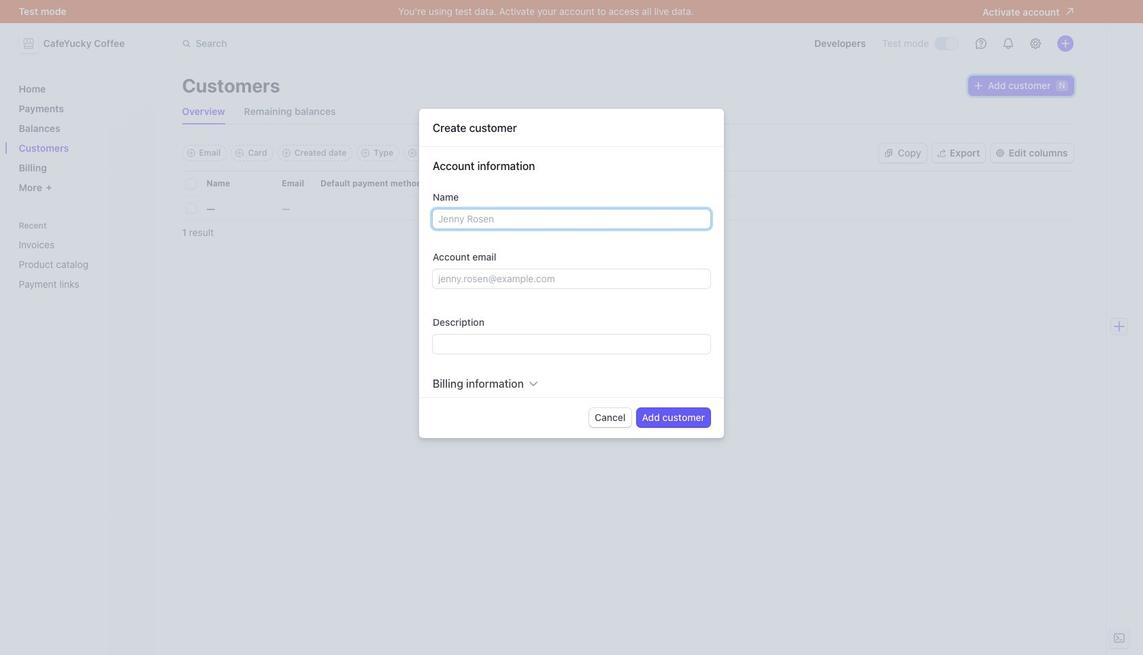 Task type: vqa. For each thing, say whether or not it's contained in the screenshot.
Product Catalog
no



Task type: locate. For each thing, give the bounding box(es) containing it.
tab list
[[182, 99, 1074, 125]]

recent element
[[13, 221, 147, 296], [13, 234, 147, 296]]

toolbar
[[182, 145, 473, 161]]

svg image
[[885, 149, 893, 157]]

add email image
[[187, 149, 195, 157]]

add created date image
[[282, 149, 291, 157]]

None text field
[[433, 335, 711, 354]]

None search field
[[174, 31, 558, 56]]

add card image
[[236, 149, 244, 157]]



Task type: describe. For each thing, give the bounding box(es) containing it.
jenny.rosen@example.com email field
[[433, 269, 711, 288]]

Select item checkbox
[[186, 204, 196, 213]]

add type image
[[362, 149, 370, 157]]

add more filters image
[[409, 149, 417, 157]]

2 recent element from the top
[[13, 234, 147, 296]]

Jenny Rosen text field
[[433, 209, 711, 229]]

core navigation links element
[[13, 78, 147, 199]]

1 recent element from the top
[[13, 221, 147, 296]]

Select All checkbox
[[186, 179, 196, 189]]

svg image
[[975, 82, 983, 90]]



